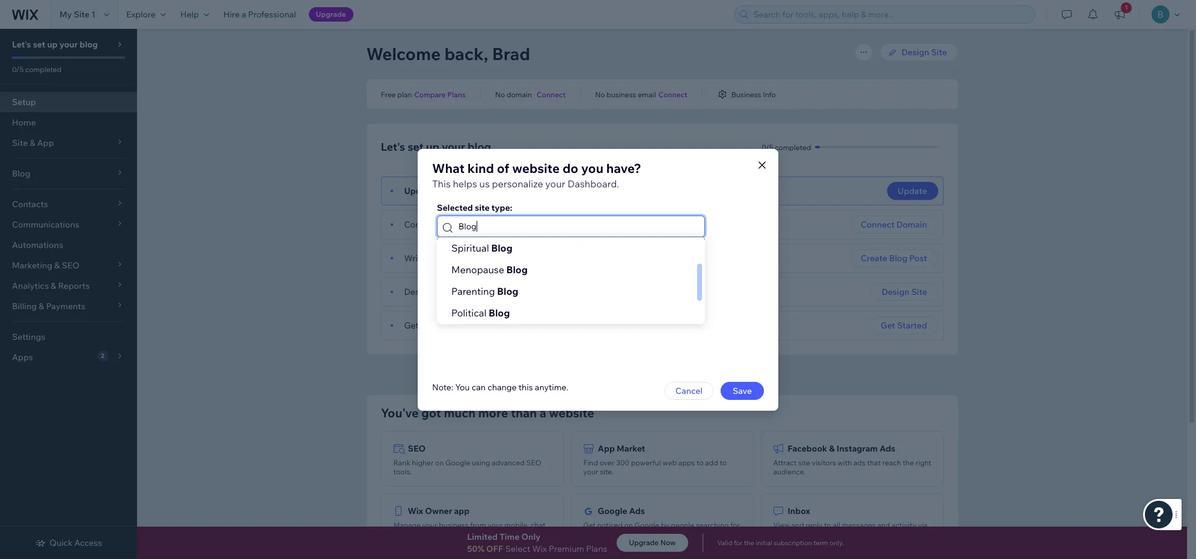 Task type: describe. For each thing, give the bounding box(es) containing it.
by
[[661, 521, 669, 530]]

hire a professional link
[[216, 0, 303, 29]]

political
[[451, 307, 486, 319]]

audience.
[[773, 468, 806, 477]]

settings
[[12, 332, 45, 343]]

type
[[476, 186, 495, 197]]

design site button
[[871, 283, 938, 301]]

business inside manage your business from your mobile, chat with visitors & more.
[[439, 521, 469, 530]]

domain
[[896, 219, 927, 230]]

0 horizontal spatial ads
[[629, 506, 645, 517]]

write your first blog post
[[404, 253, 502, 264]]

limited
[[467, 532, 498, 543]]

cancel
[[675, 386, 703, 396]]

valid for the initial subscription term only.
[[717, 539, 844, 548]]

design your website
[[404, 287, 484, 298]]

your up selected
[[436, 186, 454, 197]]

much
[[444, 406, 476, 421]]

term
[[813, 539, 828, 548]]

0 vertical spatial ads
[[880, 444, 895, 454]]

1 horizontal spatial 0/5 completed
[[762, 143, 811, 152]]

create blog post button
[[850, 249, 938, 267]]

do
[[562, 160, 578, 176]]

design site inside button
[[882, 287, 927, 298]]

connect link for no domain connect
[[537, 89, 566, 100]]

0 vertical spatial design site
[[902, 47, 947, 58]]

connect link for no business email connect
[[658, 89, 687, 100]]

mobile,
[[504, 521, 529, 530]]

reach
[[882, 459, 901, 468]]

connect inside connect domain button
[[861, 219, 895, 230]]

you
[[581, 160, 603, 176]]

business
[[731, 90, 761, 99]]

no business email connect
[[595, 90, 687, 99]]

note:
[[432, 382, 453, 393]]

no for no business email connect
[[595, 90, 605, 99]]

this
[[519, 382, 533, 393]]

your inside the 'get noticed on google by people searching for what your business offers.'
[[601, 530, 616, 539]]

seo inside rank higher on google using advanced seo tools.
[[526, 459, 541, 468]]

instagram
[[837, 444, 878, 454]]

1 horizontal spatial set
[[408, 140, 424, 154]]

on for noticed
[[624, 521, 633, 530]]

market
[[617, 444, 645, 454]]

political blog
[[451, 307, 510, 319]]

using
[[472, 459, 490, 468]]

wix for wix stands with ukraine show your support
[[574, 370, 589, 380]]

0 horizontal spatial plans
[[447, 90, 466, 99]]

searching
[[696, 521, 729, 530]]

blog for political
[[489, 307, 510, 319]]

set inside sidebar element
[[33, 39, 45, 50]]

got
[[421, 406, 441, 421]]

visitors inside attract site visitors with ads that reach the right audience.
[[812, 459, 836, 468]]

2 vertical spatial website
[[549, 406, 594, 421]]

google for higher
[[445, 459, 470, 468]]

2 horizontal spatial &
[[829, 444, 835, 454]]

time
[[500, 532, 519, 543]]

google for found
[[457, 320, 486, 331]]

0 horizontal spatial 1
[[91, 9, 96, 20]]

ads
[[854, 459, 866, 468]]

blog for parenting
[[497, 285, 518, 297]]

let's inside sidebar element
[[12, 39, 31, 50]]

blog up kind
[[468, 140, 491, 154]]

with inside manage your business from your mobile, chat with visitors & more.
[[393, 530, 408, 539]]

update for update
[[898, 186, 927, 197]]

upgrade for upgrade
[[316, 10, 346, 19]]

wix stands with ukraine show your support
[[574, 370, 752, 380]]

professional
[[248, 9, 296, 20]]

Search for tools, apps, help & more... field
[[749, 6, 1031, 23]]

of
[[497, 160, 509, 176]]

inbox
[[788, 506, 810, 517]]

info
[[763, 90, 776, 99]]

only
[[521, 532, 541, 543]]

parenting blog
[[451, 285, 518, 297]]

subscription
[[774, 539, 812, 548]]

custom
[[446, 219, 475, 230]]

add
[[705, 459, 718, 468]]

hire
[[223, 9, 240, 20]]

premium
[[549, 544, 584, 555]]

what
[[432, 160, 465, 176]]

over
[[600, 459, 614, 468]]

post
[[909, 253, 927, 264]]

design site link
[[880, 43, 958, 61]]

all
[[833, 521, 840, 530]]

chat inside view and reply to all messages and activity via email, chat & more.
[[795, 530, 810, 539]]

apps
[[678, 459, 695, 468]]

this
[[432, 178, 451, 190]]

0 vertical spatial seo
[[408, 444, 426, 454]]

free plan compare plans
[[381, 90, 466, 99]]

& inside manage your business from your mobile, chat with visitors & more.
[[435, 530, 440, 539]]

site for attract
[[798, 459, 810, 468]]

on for higher
[[435, 459, 444, 468]]

what kind of website do you have? this helps us personalize your dashboard.
[[432, 160, 641, 190]]

wix owner app
[[408, 506, 470, 517]]

upgrade button
[[309, 7, 353, 22]]

parenting
[[451, 285, 495, 297]]

get for get started
[[881, 320, 895, 331]]

attract site visitors with ads that reach the right audience.
[[773, 459, 932, 477]]

post
[[484, 253, 502, 264]]

blog inside sidebar element
[[80, 39, 98, 50]]

find over 300 powerful web apps to add to your site.
[[583, 459, 727, 477]]

quick access button
[[35, 538, 102, 549]]

started
[[897, 320, 927, 331]]

update your blog type
[[404, 186, 495, 197]]

site for selected
[[475, 202, 490, 213]]

0 horizontal spatial to
[[697, 459, 703, 468]]

messages
[[842, 521, 876, 530]]

a for custom
[[440, 219, 444, 230]]

website inside the what kind of website do you have? this helps us personalize your dashboard.
[[512, 160, 560, 176]]

with inside attract site visitors with ads that reach the right audience.
[[838, 459, 852, 468]]

first
[[447, 253, 462, 264]]

let's set up your blog inside sidebar element
[[12, 39, 98, 50]]

site.
[[600, 468, 614, 477]]

what
[[583, 530, 600, 539]]

menopause
[[451, 264, 504, 276]]

1 vertical spatial domain
[[477, 219, 507, 230]]

design inside button
[[882, 287, 909, 298]]

get noticed on google by people searching for what your business offers.
[[583, 521, 740, 539]]

help button
[[173, 0, 216, 29]]

your
[[700, 370, 717, 380]]

more. inside manage your business from your mobile, chat with visitors & more.
[[441, 530, 461, 539]]

get for get found on google
[[404, 320, 419, 331]]

get started button
[[870, 317, 938, 335]]

note: you can change this anytime.
[[432, 382, 568, 393]]

quick access
[[49, 538, 102, 549]]

1 horizontal spatial to
[[720, 459, 727, 468]]

1 horizontal spatial let's set up your blog
[[381, 140, 491, 154]]

you've
[[381, 406, 419, 421]]

1 horizontal spatial 0/5
[[762, 143, 773, 152]]

your inside the what kind of website do you have? this helps us personalize your dashboard.
[[545, 178, 565, 190]]

reply
[[806, 521, 823, 530]]

0 vertical spatial with
[[620, 370, 638, 380]]



Task type: vqa. For each thing, say whether or not it's contained in the screenshot.
more.
yes



Task type: locate. For each thing, give the bounding box(es) containing it.
0 vertical spatial wix
[[574, 370, 589, 380]]

domain down the brad at the left
[[507, 90, 532, 99]]

2 horizontal spatial on
[[624, 521, 633, 530]]

domain down type:
[[477, 219, 507, 230]]

1 horizontal spatial get
[[583, 521, 596, 530]]

upgrade left now
[[629, 539, 659, 548]]

0 vertical spatial let's
[[12, 39, 31, 50]]

site inside attract site visitors with ads that reach the right audience.
[[798, 459, 810, 468]]

your inside find over 300 powerful web apps to add to your site.
[[583, 468, 598, 477]]

wix inside limited time only 50% off select wix premium plans
[[532, 544, 547, 555]]

1 horizontal spatial site
[[911, 287, 927, 298]]

upgrade for upgrade now
[[629, 539, 659, 548]]

rank
[[393, 459, 410, 468]]

1 horizontal spatial seo
[[526, 459, 541, 468]]

up up what
[[426, 140, 439, 154]]

blog inside button
[[889, 253, 908, 264]]

your down owner
[[422, 521, 437, 530]]

& inside view and reply to all messages and activity via email, chat & more.
[[811, 530, 816, 539]]

on inside the 'get noticed on google by people searching for what your business offers.'
[[624, 521, 633, 530]]

create blog post
[[861, 253, 927, 264]]

connect link
[[537, 89, 566, 100], [658, 89, 687, 100]]

& down owner
[[435, 530, 440, 539]]

you've got much more than a website
[[381, 406, 594, 421]]

save
[[733, 386, 752, 396]]

design site down search for tools, apps, help & more... field
[[902, 47, 947, 58]]

Enter your business or website type field
[[455, 216, 701, 237]]

plans right compare
[[447, 90, 466, 99]]

wix for wix owner app
[[408, 506, 423, 517]]

& left all
[[811, 530, 816, 539]]

helps
[[453, 178, 477, 190]]

1 vertical spatial plans
[[586, 544, 607, 555]]

list box
[[437, 215, 705, 345]]

0 vertical spatial up
[[47, 39, 58, 50]]

save button
[[721, 382, 764, 400]]

menopause blog
[[451, 264, 528, 276]]

advanced
[[492, 459, 525, 468]]

explore
[[126, 9, 156, 20]]

update button
[[887, 182, 938, 200]]

0 horizontal spatial on
[[435, 459, 444, 468]]

and
[[791, 521, 804, 530], [877, 521, 890, 530]]

email
[[638, 90, 656, 99]]

have?
[[606, 160, 641, 176]]

business left email
[[607, 90, 636, 99]]

1 vertical spatial set
[[408, 140, 424, 154]]

blog down my site 1
[[80, 39, 98, 50]]

1 vertical spatial the
[[744, 539, 754, 548]]

1 vertical spatial design site
[[882, 287, 927, 298]]

get left found on the left
[[404, 320, 419, 331]]

website down anytime.
[[549, 406, 594, 421]]

visitors down facebook
[[812, 459, 836, 468]]

plans inside limited time only 50% off select wix premium plans
[[586, 544, 607, 555]]

2 horizontal spatial get
[[881, 320, 895, 331]]

upgrade right professional at the left
[[316, 10, 346, 19]]

1 horizontal spatial completed
[[775, 143, 811, 152]]

google for noticed
[[635, 521, 659, 530]]

blog up selected site type:
[[456, 186, 474, 197]]

owner
[[425, 506, 452, 517]]

blog
[[80, 39, 98, 50], [468, 140, 491, 154], [456, 186, 474, 197], [464, 253, 482, 264]]

completed inside sidebar element
[[25, 65, 61, 74]]

design down create blog post
[[882, 287, 909, 298]]

google inside the 'get noticed on google by people searching for what your business offers.'
[[635, 521, 659, 530]]

noticed
[[597, 521, 623, 530]]

upgrade
[[316, 10, 346, 19], [629, 539, 659, 548]]

site
[[74, 9, 89, 20], [931, 47, 947, 58], [911, 287, 927, 298]]

0/5 up setup
[[12, 65, 24, 74]]

get left started
[[881, 320, 895, 331]]

for up valid
[[730, 521, 740, 530]]

1 vertical spatial up
[[426, 140, 439, 154]]

1 inside button
[[1125, 4, 1128, 11]]

wix
[[574, 370, 589, 380], [408, 506, 423, 517], [532, 544, 547, 555]]

get left noticed
[[583, 521, 596, 530]]

1 no from the left
[[495, 90, 505, 99]]

0 vertical spatial the
[[903, 459, 914, 468]]

free
[[381, 90, 396, 99]]

set down free plan compare plans
[[408, 140, 424, 154]]

email,
[[773, 530, 793, 539]]

0/5 down info on the right of page
[[762, 143, 773, 152]]

a for professional
[[242, 9, 246, 20]]

now
[[660, 539, 676, 548]]

blog left post at the right of the page
[[889, 253, 908, 264]]

to left add
[[697, 459, 703, 468]]

automations link
[[0, 235, 137, 255]]

2 horizontal spatial with
[[838, 459, 852, 468]]

2 vertical spatial wix
[[532, 544, 547, 555]]

design down search for tools, apps, help & more... field
[[902, 47, 929, 58]]

home link
[[0, 112, 137, 133]]

0 horizontal spatial update
[[404, 186, 434, 197]]

visitors down owner
[[409, 530, 433, 539]]

business down app
[[439, 521, 469, 530]]

1 horizontal spatial update
[[898, 186, 927, 197]]

google left using
[[445, 459, 470, 468]]

1 more. from the left
[[441, 530, 461, 539]]

connect domain
[[861, 219, 927, 230]]

0/5
[[12, 65, 24, 74], [762, 143, 773, 152]]

your up what
[[442, 140, 465, 154]]

us
[[479, 178, 490, 190]]

1 vertical spatial seo
[[526, 459, 541, 468]]

1 horizontal spatial visitors
[[812, 459, 836, 468]]

0 vertical spatial website
[[512, 160, 560, 176]]

0 horizontal spatial and
[[791, 521, 804, 530]]

2 horizontal spatial a
[[540, 406, 546, 421]]

your down "my" at the left of the page
[[59, 39, 78, 50]]

0 vertical spatial 0/5
[[12, 65, 24, 74]]

0 horizontal spatial let's
[[12, 39, 31, 50]]

ads up reach
[[880, 444, 895, 454]]

2 and from the left
[[877, 521, 890, 530]]

cancel button
[[665, 382, 713, 400]]

on
[[445, 320, 456, 331], [435, 459, 444, 468], [624, 521, 633, 530]]

upgrade now button
[[617, 534, 688, 552]]

2 more. from the left
[[817, 530, 837, 539]]

business info button
[[717, 89, 776, 100]]

0 horizontal spatial with
[[393, 530, 408, 539]]

show
[[676, 370, 698, 380]]

let's set up your blog up what
[[381, 140, 491, 154]]

the inside attract site visitors with ads that reach the right audience.
[[903, 459, 914, 468]]

1 vertical spatial let's set up your blog
[[381, 140, 491, 154]]

business down google ads
[[618, 530, 648, 539]]

up inside sidebar element
[[47, 39, 58, 50]]

0 vertical spatial domain
[[507, 90, 532, 99]]

0/5 inside sidebar element
[[12, 65, 24, 74]]

0 horizontal spatial let's set up your blog
[[12, 39, 98, 50]]

google left by
[[635, 521, 659, 530]]

to right add
[[720, 459, 727, 468]]

upgrade inside button
[[316, 10, 346, 19]]

compare plans link
[[414, 89, 466, 100]]

1 connect link from the left
[[537, 89, 566, 100]]

on for found
[[445, 320, 456, 331]]

home
[[12, 117, 36, 128]]

completed up setup
[[25, 65, 61, 74]]

1 vertical spatial upgrade
[[629, 539, 659, 548]]

on right found on the left
[[445, 320, 456, 331]]

welcome
[[366, 43, 441, 64]]

get inside the 'get noticed on google by people searching for what your business offers.'
[[583, 521, 596, 530]]

update inside button
[[898, 186, 927, 197]]

that
[[867, 459, 881, 468]]

a right hire on the top left
[[242, 9, 246, 20]]

seo right advanced
[[526, 459, 541, 468]]

no left email
[[595, 90, 605, 99]]

blog right post
[[506, 264, 528, 276]]

let's set up your blog down "my" at the left of the page
[[12, 39, 98, 50]]

blog down menopause blog
[[497, 285, 518, 297]]

google down 'political'
[[457, 320, 486, 331]]

your left site.
[[583, 468, 598, 477]]

brad
[[492, 43, 530, 64]]

site down the type
[[475, 202, 490, 213]]

app market
[[598, 444, 645, 454]]

0 horizontal spatial wix
[[408, 506, 423, 517]]

1 button
[[1106, 0, 1133, 29]]

up up setup link
[[47, 39, 58, 50]]

blog for spiritual
[[491, 242, 512, 254]]

0 vertical spatial a
[[242, 9, 246, 20]]

1 horizontal spatial ads
[[880, 444, 895, 454]]

1 horizontal spatial up
[[426, 140, 439, 154]]

design site up get started
[[882, 287, 927, 298]]

select
[[505, 544, 530, 555]]

your right 'from'
[[488, 521, 503, 530]]

on inside rank higher on google using advanced seo tools.
[[435, 459, 444, 468]]

to inside view and reply to all messages and activity via email, chat & more.
[[824, 521, 831, 530]]

1 horizontal spatial no
[[595, 90, 605, 99]]

1 horizontal spatial more.
[[817, 530, 837, 539]]

set up setup
[[33, 39, 45, 50]]

chat inside manage your business from your mobile, chat with visitors & more.
[[531, 521, 545, 530]]

0 vertical spatial site
[[74, 9, 89, 20]]

support
[[719, 370, 752, 380]]

your right what
[[601, 530, 616, 539]]

attract
[[773, 459, 796, 468]]

for inside the 'get noticed on google by people searching for what your business offers.'
[[730, 521, 740, 530]]

1 vertical spatial visitors
[[409, 530, 433, 539]]

1 vertical spatial for
[[734, 539, 743, 548]]

1 horizontal spatial the
[[903, 459, 914, 468]]

1 horizontal spatial on
[[445, 320, 456, 331]]

0 vertical spatial 0/5 completed
[[12, 65, 61, 74]]

spiritual
[[451, 242, 489, 254]]

0 horizontal spatial 0/5 completed
[[12, 65, 61, 74]]

on right higher
[[435, 459, 444, 468]]

plans
[[447, 90, 466, 99], [586, 544, 607, 555]]

0 horizontal spatial &
[[435, 530, 440, 539]]

0 horizontal spatial seo
[[408, 444, 426, 454]]

get started
[[881, 320, 927, 331]]

setup
[[12, 97, 36, 108]]

no for no domain connect
[[495, 90, 505, 99]]

type:
[[491, 202, 512, 213]]

1 horizontal spatial wix
[[532, 544, 547, 555]]

blog for create
[[889, 253, 908, 264]]

let's up setup
[[12, 39, 31, 50]]

design down write
[[404, 287, 432, 298]]

upgrade inside 'button'
[[629, 539, 659, 548]]

1 vertical spatial site
[[931, 47, 947, 58]]

2 update from the left
[[898, 186, 927, 197]]

0 vertical spatial visitors
[[812, 459, 836, 468]]

the left right
[[903, 459, 914, 468]]

your left first
[[427, 253, 445, 264]]

& right facebook
[[829, 444, 835, 454]]

let's
[[12, 39, 31, 50], [381, 140, 405, 154]]

business
[[607, 90, 636, 99], [439, 521, 469, 530], [618, 530, 648, 539]]

access
[[74, 538, 102, 549]]

my
[[60, 9, 72, 20]]

back,
[[444, 43, 488, 64]]

0 vertical spatial for
[[730, 521, 740, 530]]

your inside sidebar element
[[59, 39, 78, 50]]

your left parenting
[[434, 287, 451, 298]]

and left activity
[[877, 521, 890, 530]]

business info
[[731, 90, 776, 99]]

website up 'political'
[[453, 287, 484, 298]]

tools.
[[393, 468, 412, 477]]

0 horizontal spatial a
[[242, 9, 246, 20]]

for right valid
[[734, 539, 743, 548]]

0 horizontal spatial completed
[[25, 65, 61, 74]]

update up the domain
[[898, 186, 927, 197]]

chat right email, at the bottom
[[795, 530, 810, 539]]

site inside button
[[911, 287, 927, 298]]

google up noticed
[[598, 506, 627, 517]]

1 horizontal spatial with
[[620, 370, 638, 380]]

2 vertical spatial with
[[393, 530, 408, 539]]

1 vertical spatial on
[[435, 459, 444, 468]]

compare
[[414, 90, 446, 99]]

0 horizontal spatial connect link
[[537, 89, 566, 100]]

1 horizontal spatial plans
[[586, 544, 607, 555]]

show your support button
[[676, 370, 752, 380]]

business inside the 'get noticed on google by people searching for what your business offers.'
[[618, 530, 648, 539]]

website
[[512, 160, 560, 176], [453, 287, 484, 298], [549, 406, 594, 421]]

ads up the 'get noticed on google by people searching for what your business offers.'
[[629, 506, 645, 517]]

plans down what
[[586, 544, 607, 555]]

blog for menopause
[[506, 264, 528, 276]]

connect a custom domain
[[404, 219, 507, 230]]

a left custom
[[440, 219, 444, 230]]

0/5 completed down info on the right of page
[[762, 143, 811, 152]]

wix up "manage"
[[408, 506, 423, 517]]

on down google ads
[[624, 521, 633, 530]]

1 vertical spatial with
[[838, 459, 852, 468]]

seo up higher
[[408, 444, 426, 454]]

completed down info on the right of page
[[775, 143, 811, 152]]

dashboard.
[[567, 178, 619, 190]]

website up personalize
[[512, 160, 560, 176]]

0 horizontal spatial visitors
[[409, 530, 433, 539]]

0 vertical spatial set
[[33, 39, 45, 50]]

your
[[59, 39, 78, 50], [442, 140, 465, 154], [545, 178, 565, 190], [436, 186, 454, 197], [427, 253, 445, 264], [434, 287, 451, 298], [583, 468, 598, 477], [422, 521, 437, 530], [488, 521, 503, 530], [601, 530, 616, 539]]

update for update your blog type
[[404, 186, 434, 197]]

1 and from the left
[[791, 521, 804, 530]]

list box containing spiritual
[[437, 215, 705, 345]]

anytime.
[[535, 382, 568, 393]]

offers.
[[649, 530, 671, 539]]

and down "inbox"
[[791, 521, 804, 530]]

0 horizontal spatial upgrade
[[316, 10, 346, 19]]

visitors inside manage your business from your mobile, chat with visitors & more.
[[409, 530, 433, 539]]

0 vertical spatial let's set up your blog
[[12, 39, 98, 50]]

powerful
[[631, 459, 661, 468]]

0 vertical spatial site
[[475, 202, 490, 213]]

sidebar element
[[0, 29, 137, 560]]

1 horizontal spatial &
[[811, 530, 816, 539]]

1 vertical spatial 0/5 completed
[[762, 143, 811, 152]]

0/5 completed up setup
[[12, 65, 61, 74]]

2 connect link from the left
[[658, 89, 687, 100]]

2 horizontal spatial site
[[931, 47, 947, 58]]

1 vertical spatial website
[[453, 287, 484, 298]]

2 vertical spatial site
[[911, 287, 927, 298]]

1 vertical spatial let's
[[381, 140, 405, 154]]

blog down parenting blog
[[489, 307, 510, 319]]

1 horizontal spatial and
[[877, 521, 890, 530]]

1 vertical spatial ads
[[629, 506, 645, 517]]

change
[[488, 382, 517, 393]]

2 vertical spatial a
[[540, 406, 546, 421]]

find
[[583, 459, 598, 468]]

domain
[[507, 90, 532, 99], [477, 219, 507, 230]]

more. inside view and reply to all messages and activity via email, chat & more.
[[817, 530, 837, 539]]

your down the "do"
[[545, 178, 565, 190]]

blog right first
[[464, 253, 482, 264]]

2 horizontal spatial to
[[824, 521, 831, 530]]

google inside rank higher on google using advanced seo tools.
[[445, 459, 470, 468]]

a right than
[[540, 406, 546, 421]]

to
[[697, 459, 703, 468], [720, 459, 727, 468], [824, 521, 831, 530]]

1 update from the left
[[404, 186, 434, 197]]

wix down only
[[532, 544, 547, 555]]

wix left 'stands'
[[574, 370, 589, 380]]

no down the brad at the left
[[495, 90, 505, 99]]

initial
[[756, 539, 772, 548]]

1 vertical spatial site
[[798, 459, 810, 468]]

upgrade now
[[629, 539, 676, 548]]

0 horizontal spatial set
[[33, 39, 45, 50]]

get for get noticed on google by people searching for what your business offers.
[[583, 521, 596, 530]]

create
[[861, 253, 887, 264]]

0 vertical spatial upgrade
[[316, 10, 346, 19]]

1 horizontal spatial 1
[[1125, 4, 1128, 11]]

update down what
[[404, 186, 434, 197]]

chat
[[531, 521, 545, 530], [795, 530, 810, 539]]

1 horizontal spatial site
[[798, 459, 810, 468]]

from
[[470, 521, 486, 530]]

kind
[[467, 160, 494, 176]]

manage your business from your mobile, chat with visitors & more.
[[393, 521, 545, 539]]

let's down free
[[381, 140, 405, 154]]

the left initial
[[744, 539, 754, 548]]

blog up menopause blog
[[491, 242, 512, 254]]

0 horizontal spatial get
[[404, 320, 419, 331]]

to left all
[[824, 521, 831, 530]]

2 no from the left
[[595, 90, 605, 99]]

selected site type:
[[437, 202, 512, 213]]

for
[[730, 521, 740, 530], [734, 539, 743, 548]]

off
[[486, 544, 503, 555]]

1 vertical spatial completed
[[775, 143, 811, 152]]

chat up only
[[531, 521, 545, 530]]

site down facebook
[[798, 459, 810, 468]]

0/5 completed inside sidebar element
[[12, 65, 61, 74]]

setup link
[[0, 92, 137, 112]]

2 horizontal spatial wix
[[574, 370, 589, 380]]

automations
[[12, 240, 63, 251]]

get inside button
[[881, 320, 895, 331]]

0 horizontal spatial site
[[74, 9, 89, 20]]

0 horizontal spatial up
[[47, 39, 58, 50]]

1 horizontal spatial upgrade
[[629, 539, 659, 548]]

1 horizontal spatial connect link
[[658, 89, 687, 100]]

1 vertical spatial a
[[440, 219, 444, 230]]



